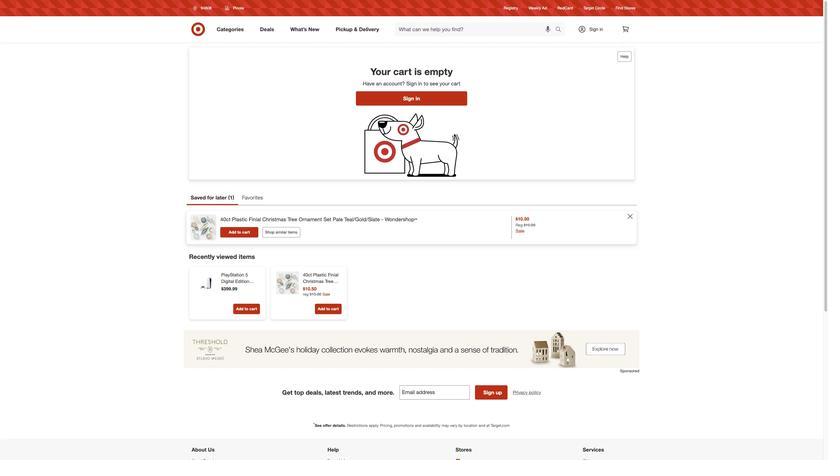 Task type: vqa. For each thing, say whether or not it's contained in the screenshot.
viewed
yes



Task type: describe. For each thing, give the bounding box(es) containing it.
at
[[486, 424, 490, 429]]

saved
[[369, 426, 381, 432]]

favorites
[[242, 195, 263, 201]]

94806 button
[[189, 2, 219, 14]]

restrictions
[[347, 424, 368, 429]]

0 vertical spatial in
[[600, 26, 603, 32]]

account?
[[383, 80, 405, 87]]

favorites link
[[238, 192, 267, 205]]

may
[[442, 424, 449, 429]]

40ct plastic finial christmas tree ornament set pale teal/gold/slate - wondershop&#8482; image
[[190, 215, 216, 241]]

add to cart for add to cart button corresponding to 40ct plastic finial christmas tree ornament set - wondershop™
[[318, 307, 339, 312]]

offer
[[323, 424, 332, 429]]

edition
[[235, 279, 249, 285]]

wondershop™ inside "list item"
[[385, 216, 417, 223]]

apply.
[[369, 424, 379, 429]]

sale for $10.50 reg $15.00 sale
[[516, 229, 525, 234]]

empty cart bullseye image
[[363, 110, 461, 180]]

cart up account?
[[393, 66, 412, 77]]

teal/gold/slate
[[344, 216, 380, 223]]

ornament for -
[[303, 285, 323, 291]]

target
[[584, 6, 594, 11]]

availability
[[423, 424, 441, 429]]

playstation 5 digital edition console
[[221, 272, 249, 291]]

sign up button
[[475, 386, 508, 400]]

item saved for later.
[[359, 426, 399, 432]]

*
[[314, 423, 315, 427]]

later.
[[389, 426, 399, 432]]

What can we help you find? suggestions appear below search field
[[395, 22, 557, 36]]

shop
[[265, 230, 275, 235]]

sign down account?
[[403, 95, 414, 102]]

ornament for pale
[[299, 216, 322, 223]]

deals
[[260, 26, 274, 32]]

digital
[[221, 279, 234, 285]]

about
[[192, 447, 207, 454]]

wondershop™ inside 40ct plastic finial christmas tree ornament set - wondershop™
[[303, 292, 331, 298]]

2 horizontal spatial and
[[479, 424, 485, 429]]

an
[[376, 80, 382, 87]]

what's new
[[290, 26, 320, 32]]

pinole
[[233, 6, 244, 10]]

categories link
[[211, 22, 252, 36]]

cart right your at the right top of page
[[451, 80, 461, 87]]

pickup
[[336, 26, 353, 32]]

0 horizontal spatial for
[[207, 195, 214, 201]]

search button
[[553, 22, 568, 38]]

ad
[[542, 6, 547, 11]]

search
[[553, 27, 568, 33]]

sign in inside sign in button
[[403, 95, 420, 102]]

registry
[[504, 6, 518, 11]]

deals link
[[255, 22, 282, 36]]

see
[[430, 80, 438, 87]]

new
[[309, 26, 320, 32]]

1 horizontal spatial for
[[382, 426, 388, 432]]

console
[[221, 285, 238, 291]]

find stores
[[616, 6, 636, 11]]

top
[[294, 389, 304, 397]]

have
[[363, 80, 375, 87]]

pale
[[333, 216, 343, 223]]

cart inside $399.99 add to cart
[[250, 307, 257, 312]]

40ct plastic finial christmas tree ornament set - wondershop™ link
[[303, 272, 340, 298]]

$10.50 reg $15.00 sale
[[516, 216, 536, 234]]

* see offer details. restrictions apply. pricing, promotions and availability may vary by location and at target.com
[[314, 423, 510, 429]]

your cart is empty have an account? sign in to see your cart
[[363, 66, 461, 87]]

to inside '40ct plastic finial christmas tree ornament set pale teal/gold/slate - wondershop™' "list item"
[[237, 230, 241, 235]]

94806
[[201, 6, 212, 10]]

sign inside your cart is empty have an account? sign in to see your cart
[[407, 80, 417, 87]]

items for recently viewed items
[[239, 253, 255, 261]]

sign in inside sign in link
[[590, 26, 603, 32]]

advertisement region
[[184, 331, 640, 369]]

$15.00 for $10.50 reg $15.00 sale
[[524, 223, 536, 228]]

40ct plastic finial christmas tree ornament set pale teal/gold/slate - wondershop™ list item
[[187, 211, 637, 245]]

)
[[233, 195, 234, 201]]

target circle
[[584, 6, 605, 11]]

playstation
[[221, 272, 244, 278]]

sponsored
[[620, 369, 640, 374]]

us
[[208, 447, 215, 454]]

0 horizontal spatial and
[[365, 389, 376, 397]]

1
[[230, 195, 233, 201]]

saved for later ( 1 )
[[191, 195, 234, 201]]

pickup & delivery link
[[330, 22, 387, 36]]

add to cart button for playstation 5 digital edition console
[[233, 304, 260, 315]]

empty
[[425, 66, 453, 77]]

later
[[216, 195, 227, 201]]

recently viewed items
[[189, 253, 255, 261]]

find
[[616, 6, 623, 11]]

add for add to cart button corresponding to 40ct plastic finial christmas tree ornament set - wondershop™
[[318, 307, 325, 312]]

about us
[[192, 447, 215, 454]]

your
[[440, 80, 450, 87]]

pickup & delivery
[[336, 26, 379, 32]]

pricing,
[[380, 424, 393, 429]]

registry link
[[504, 5, 518, 11]]

add to cart button for 40ct plastic finial christmas tree ornament set - wondershop™
[[315, 304, 342, 315]]

see
[[315, 424, 322, 429]]

reg
[[303, 292, 309, 297]]

add for add to cart button inside the '40ct plastic finial christmas tree ornament set pale teal/gold/slate - wondershop™' "list item"
[[229, 230, 236, 235]]

add to cart button inside '40ct plastic finial christmas tree ornament set pale teal/gold/slate - wondershop™' "list item"
[[220, 228, 258, 238]]

christmas for 40ct plastic finial christmas tree ornament set pale teal/gold/slate - wondershop™
[[262, 216, 286, 223]]

similar
[[276, 230, 287, 235]]

more.
[[378, 389, 395, 397]]

promotions
[[394, 424, 414, 429]]

tree for -
[[325, 279, 334, 285]]



Task type: locate. For each thing, give the bounding box(es) containing it.
1 horizontal spatial $15.00
[[524, 223, 536, 228]]

0 horizontal spatial wondershop™
[[303, 292, 331, 298]]

1 horizontal spatial -
[[381, 216, 383, 223]]

ornament inside "list item"
[[299, 216, 322, 223]]

sign down target circle link
[[590, 26, 599, 32]]

0 vertical spatial ornament
[[299, 216, 322, 223]]

sign in down target circle link
[[590, 26, 603, 32]]

ornament left pale at the left top of page
[[299, 216, 322, 223]]

items up 5
[[239, 253, 255, 261]]

sale inside $10.50 reg $15.00 sale
[[516, 229, 525, 234]]

0 horizontal spatial plastic
[[232, 216, 248, 223]]

help inside button
[[621, 54, 629, 59]]

trends,
[[343, 389, 363, 397]]

to down $10.50 reg $15.00 sale
[[326, 307, 330, 312]]

1 vertical spatial wondershop™
[[303, 292, 331, 298]]

1 horizontal spatial stores
[[624, 6, 636, 11]]

viewed
[[217, 253, 237, 261]]

add inside $399.99 add to cart
[[236, 307, 244, 312]]

0 vertical spatial stores
[[624, 6, 636, 11]]

privacy
[[513, 390, 528, 396]]

tree inside "list item"
[[288, 216, 297, 223]]

0 horizontal spatial christmas
[[262, 216, 286, 223]]

$10.50 for $10.50 reg $15.00 sale
[[303, 286, 317, 292]]

0 horizontal spatial $10.50
[[303, 286, 317, 292]]

target.com
[[491, 424, 510, 429]]

finial inside "list item"
[[249, 216, 261, 223]]

and left at
[[479, 424, 485, 429]]

items inside button
[[288, 230, 298, 235]]

0 horizontal spatial help
[[328, 447, 339, 454]]

1 vertical spatial $10.50
[[303, 286, 317, 292]]

saved
[[191, 195, 206, 201]]

1 vertical spatial 40ct
[[303, 272, 312, 278]]

for left later.
[[382, 426, 388, 432]]

vary
[[450, 424, 458, 429]]

40ct inside "list item"
[[220, 216, 231, 223]]

sign in down your cart is empty have an account? sign in to see your cart
[[403, 95, 420, 102]]

None text field
[[400, 386, 470, 400]]

items for shop similar items
[[288, 230, 298, 235]]

40ct down "("
[[220, 216, 231, 223]]

categories
[[217, 26, 244, 32]]

items
[[288, 230, 298, 235], [239, 253, 255, 261]]

1 vertical spatial sale
[[323, 292, 330, 297]]

sign left up
[[484, 390, 495, 397]]

add down $10.50 reg $15.00 sale
[[318, 307, 325, 312]]

finial for 40ct plastic finial christmas tree ornament set - wondershop™
[[328, 272, 339, 278]]

1 vertical spatial christmas
[[303, 279, 324, 285]]

0 vertical spatial -
[[381, 216, 383, 223]]

sign
[[590, 26, 599, 32], [407, 80, 417, 87], [403, 95, 414, 102], [484, 390, 495, 397]]

add
[[229, 230, 236, 235], [236, 307, 244, 312], [318, 307, 325, 312]]

add up "viewed"
[[229, 230, 236, 235]]

help button
[[618, 51, 632, 62]]

to left see
[[424, 80, 428, 87]]

to up recently viewed items
[[237, 230, 241, 235]]

$15.00 inside $10.50 reg $15.00 sale
[[310, 292, 322, 297]]

0 vertical spatial wondershop™
[[385, 216, 417, 223]]

sale for $10.50 reg $15.00 sale
[[323, 292, 330, 297]]

items right similar
[[288, 230, 298, 235]]

add to cart
[[229, 230, 250, 235], [318, 307, 339, 312]]

details.
[[333, 424, 346, 429]]

1 horizontal spatial finial
[[328, 272, 339, 278]]

0 vertical spatial for
[[207, 195, 214, 201]]

1 vertical spatial add to cart
[[318, 307, 339, 312]]

plastic
[[232, 216, 248, 223], [313, 272, 327, 278]]

to
[[424, 80, 428, 87], [237, 230, 241, 235], [245, 307, 248, 312], [326, 307, 330, 312]]

set
[[324, 216, 331, 223], [325, 285, 332, 291]]

sign down is on the top right of page
[[407, 80, 417, 87]]

by
[[459, 424, 463, 429]]

(
[[228, 195, 230, 201]]

40ct plastic finial christmas tree ornament set pale teal/gold/slate - wondershop™ link
[[220, 216, 417, 224]]

1 horizontal spatial help
[[621, 54, 629, 59]]

0 vertical spatial finial
[[249, 216, 261, 223]]

1 horizontal spatial and
[[415, 424, 422, 429]]

add down the $399.99
[[236, 307, 244, 312]]

pinole button
[[221, 2, 248, 14]]

finial up $10.50 reg $15.00 sale
[[328, 272, 339, 278]]

plastic inside 40ct plastic finial christmas tree ornament set - wondershop™
[[313, 272, 327, 278]]

recently
[[189, 253, 215, 261]]

set for -
[[325, 285, 332, 291]]

add to cart down $10.50 reg $15.00 sale
[[318, 307, 339, 312]]

set for pale
[[324, 216, 331, 223]]

0 vertical spatial 40ct
[[220, 216, 231, 223]]

services
[[583, 447, 604, 454]]

0 horizontal spatial 40ct
[[220, 216, 231, 223]]

sign in
[[590, 26, 603, 32], [403, 95, 420, 102]]

sign in button
[[356, 91, 467, 106]]

tree for pale
[[288, 216, 297, 223]]

5
[[246, 272, 248, 278]]

1 horizontal spatial tree
[[325, 279, 334, 285]]

$15.00 inside $10.50 reg $15.00 sale
[[524, 223, 536, 228]]

1 horizontal spatial 40ct
[[303, 272, 312, 278]]

cart down playstation 5 digital edition console link
[[250, 307, 257, 312]]

plastic down ) at the left
[[232, 216, 248, 223]]

40ct for 40ct plastic finial christmas tree ornament set - wondershop™
[[303, 272, 312, 278]]

1 vertical spatial for
[[382, 426, 388, 432]]

40ct
[[220, 216, 231, 223], [303, 272, 312, 278]]

sale down reg
[[516, 229, 525, 234]]

add to cart for add to cart button inside the '40ct plastic finial christmas tree ornament set pale teal/gold/slate - wondershop™' "list item"
[[229, 230, 250, 235]]

christmas up $10.50 reg $15.00 sale
[[303, 279, 324, 285]]

playstation 5 digital edition console link
[[221, 272, 259, 291]]

get
[[282, 389, 293, 397]]

is
[[414, 66, 422, 77]]

0 vertical spatial sale
[[516, 229, 525, 234]]

1 vertical spatial ornament
[[303, 285, 323, 291]]

-
[[381, 216, 383, 223], [333, 285, 335, 291]]

1 horizontal spatial christmas
[[303, 279, 324, 285]]

1 horizontal spatial $10.50
[[516, 216, 529, 222]]

what's
[[290, 26, 307, 32]]

add to cart button up "viewed"
[[220, 228, 258, 238]]

location
[[464, 424, 478, 429]]

0 vertical spatial add to cart
[[229, 230, 250, 235]]

in down your cart is empty have an account? sign in to see your cart
[[416, 95, 420, 102]]

0 vertical spatial $10.50
[[516, 216, 529, 222]]

tree up $10.50 reg $15.00 sale
[[325, 279, 334, 285]]

target circle link
[[584, 5, 605, 11]]

1 vertical spatial tree
[[325, 279, 334, 285]]

tree up shop similar items
[[288, 216, 297, 223]]

0 horizontal spatial add to cart
[[229, 230, 250, 235]]

1 vertical spatial finial
[[328, 272, 339, 278]]

redcard
[[558, 6, 573, 11]]

finial inside 40ct plastic finial christmas tree ornament set - wondershop™
[[328, 272, 339, 278]]

1 vertical spatial sign in
[[403, 95, 420, 102]]

0 vertical spatial $15.00
[[524, 223, 536, 228]]

0 vertical spatial set
[[324, 216, 331, 223]]

tree inside 40ct plastic finial christmas tree ornament set - wondershop™
[[325, 279, 334, 285]]

add to cart button down $10.50 reg $15.00 sale
[[315, 304, 342, 315]]

what's new link
[[285, 22, 328, 36]]

1 horizontal spatial items
[[288, 230, 298, 235]]

1 vertical spatial plastic
[[313, 272, 327, 278]]

1 vertical spatial stores
[[456, 447, 472, 454]]

- right $10.50 reg $15.00 sale
[[333, 285, 335, 291]]

to down edition
[[245, 307, 248, 312]]

1 vertical spatial help
[[328, 447, 339, 454]]

set inside "list item"
[[324, 216, 331, 223]]

weekly
[[529, 6, 541, 11]]

0 horizontal spatial sale
[[323, 292, 330, 297]]

1 horizontal spatial plastic
[[313, 272, 327, 278]]

redcard link
[[558, 5, 573, 11]]

for left later on the left top
[[207, 195, 214, 201]]

$399.99
[[221, 286, 238, 292]]

to inside $399.99 add to cart
[[245, 307, 248, 312]]

40ct inside 40ct plastic finial christmas tree ornament set - wondershop™
[[303, 272, 312, 278]]

circle
[[595, 6, 605, 11]]

2 vertical spatial in
[[416, 95, 420, 102]]

in
[[600, 26, 603, 32], [418, 80, 422, 87], [416, 95, 420, 102]]

40ct up $10.50 reg $15.00 sale
[[303, 272, 312, 278]]

1 vertical spatial -
[[333, 285, 335, 291]]

christmas for 40ct plastic finial christmas tree ornament set - wondershop™
[[303, 279, 324, 285]]

0 vertical spatial plastic
[[232, 216, 248, 223]]

0 vertical spatial items
[[288, 230, 298, 235]]

- right teal/gold/slate
[[381, 216, 383, 223]]

add to cart button down the $399.99
[[233, 304, 260, 315]]

in inside your cart is empty have an account? sign in to see your cart
[[418, 80, 422, 87]]

0 horizontal spatial $15.00
[[310, 292, 322, 297]]

and
[[365, 389, 376, 397], [415, 424, 422, 429], [479, 424, 485, 429]]

40ct plastic finial christmas tree ornament set pale teal/gold/slate - wondershop™
[[220, 216, 417, 223]]

1 vertical spatial $15.00
[[310, 292, 322, 297]]

0 vertical spatial christmas
[[262, 216, 286, 223]]

christmas
[[262, 216, 286, 223], [303, 279, 324, 285]]

40ct plastic finial christmas tree ornament set - wondershop™
[[303, 272, 339, 298]]

1 vertical spatial in
[[418, 80, 422, 87]]

plastic for 40ct plastic finial christmas tree ornament set pale teal/gold/slate - wondershop™
[[232, 216, 248, 223]]

and left availability
[[415, 424, 422, 429]]

delivery
[[359, 26, 379, 32]]

in inside button
[[416, 95, 420, 102]]

$10.50 for $10.50 reg $15.00 sale
[[516, 216, 529, 222]]

plastic inside "list item"
[[232, 216, 248, 223]]

1 horizontal spatial wondershop™
[[385, 216, 417, 223]]

0 vertical spatial help
[[621, 54, 629, 59]]

add inside '40ct plastic finial christmas tree ornament set pale teal/gold/slate - wondershop™' "list item"
[[229, 230, 236, 235]]

up
[[496, 390, 502, 397]]

sale right reg
[[323, 292, 330, 297]]

christmas inside 40ct plastic finial christmas tree ornament set - wondershop™
[[303, 279, 324, 285]]

finial down favorites link
[[249, 216, 261, 223]]

finial for 40ct plastic finial christmas tree ornament set pale teal/gold/slate - wondershop™
[[249, 216, 261, 223]]

policy
[[529, 390, 541, 396]]

$399.99 add to cart
[[221, 286, 257, 312]]

playstation 5 digital edition console image
[[195, 272, 217, 295], [195, 272, 217, 295]]

plastic for 40ct plastic finial christmas tree ornament set - wondershop™
[[313, 272, 327, 278]]

ornament inside 40ct plastic finial christmas tree ornament set - wondershop™
[[303, 285, 323, 291]]

0 horizontal spatial stores
[[456, 447, 472, 454]]

add to cart inside '40ct plastic finial christmas tree ornament set pale teal/gold/slate - wondershop™' "list item"
[[229, 230, 250, 235]]

$15.00
[[524, 223, 536, 228], [310, 292, 322, 297]]

0 horizontal spatial finial
[[249, 216, 261, 223]]

0 horizontal spatial -
[[333, 285, 335, 291]]

sale inside $10.50 reg $15.00 sale
[[323, 292, 330, 297]]

ornament up reg
[[303, 285, 323, 291]]

privacy policy
[[513, 390, 541, 396]]

reg
[[516, 223, 523, 228]]

weekly ad
[[529, 6, 547, 11]]

stores down by
[[456, 447, 472, 454]]

deals,
[[306, 389, 323, 397]]

$15.00 for $10.50 reg $15.00 sale
[[310, 292, 322, 297]]

stores right find
[[624, 6, 636, 11]]

&
[[354, 26, 358, 32]]

shop similar items
[[265, 230, 298, 235]]

$10.50 inside $10.50 reg $15.00 sale
[[516, 216, 529, 222]]

cart inside '40ct plastic finial christmas tree ornament set pale teal/gold/slate - wondershop™' "list item"
[[242, 230, 250, 235]]

1 vertical spatial set
[[325, 285, 332, 291]]

help
[[621, 54, 629, 59], [328, 447, 339, 454]]

add to cart up "viewed"
[[229, 230, 250, 235]]

cart down 40ct plastic finial christmas tree ornament set - wondershop™ link
[[331, 307, 339, 312]]

40ct plastic finial christmas tree ornament set - wondershop™ image
[[276, 272, 299, 295], [276, 272, 299, 295]]

1 horizontal spatial sale
[[516, 229, 525, 234]]

40ct for 40ct plastic finial christmas tree ornament set pale teal/gold/slate - wondershop™
[[220, 216, 231, 223]]

and left more.
[[365, 389, 376, 397]]

latest
[[325, 389, 341, 397]]

plastic up $10.50 reg $15.00 sale
[[313, 272, 327, 278]]

to inside your cart is empty have an account? sign in to see your cart
[[424, 80, 428, 87]]

sign up
[[484, 390, 502, 397]]

christmas up shop
[[262, 216, 286, 223]]

$10.50 inside $10.50 reg $15.00 sale
[[303, 286, 317, 292]]

in down is on the top right of page
[[418, 80, 422, 87]]

set inside 40ct plastic finial christmas tree ornament set - wondershop™
[[325, 285, 332, 291]]

0 vertical spatial tree
[[288, 216, 297, 223]]

privacy policy link
[[513, 390, 541, 397]]

0 vertical spatial sign in
[[590, 26, 603, 32]]

your
[[371, 66, 391, 77]]

$10.50 reg $15.00 sale
[[303, 286, 330, 297]]

- inside "list item"
[[381, 216, 383, 223]]

1 horizontal spatial add to cart
[[318, 307, 339, 312]]

- inside 40ct plastic finial christmas tree ornament set - wondershop™
[[333, 285, 335, 291]]

0 horizontal spatial items
[[239, 253, 255, 261]]

in down circle
[[600, 26, 603, 32]]

1 horizontal spatial sign in
[[590, 26, 603, 32]]

0 horizontal spatial sign in
[[403, 95, 420, 102]]

0 horizontal spatial tree
[[288, 216, 297, 223]]

cart left shop
[[242, 230, 250, 235]]

1 vertical spatial items
[[239, 253, 255, 261]]

christmas inside "list item"
[[262, 216, 286, 223]]



